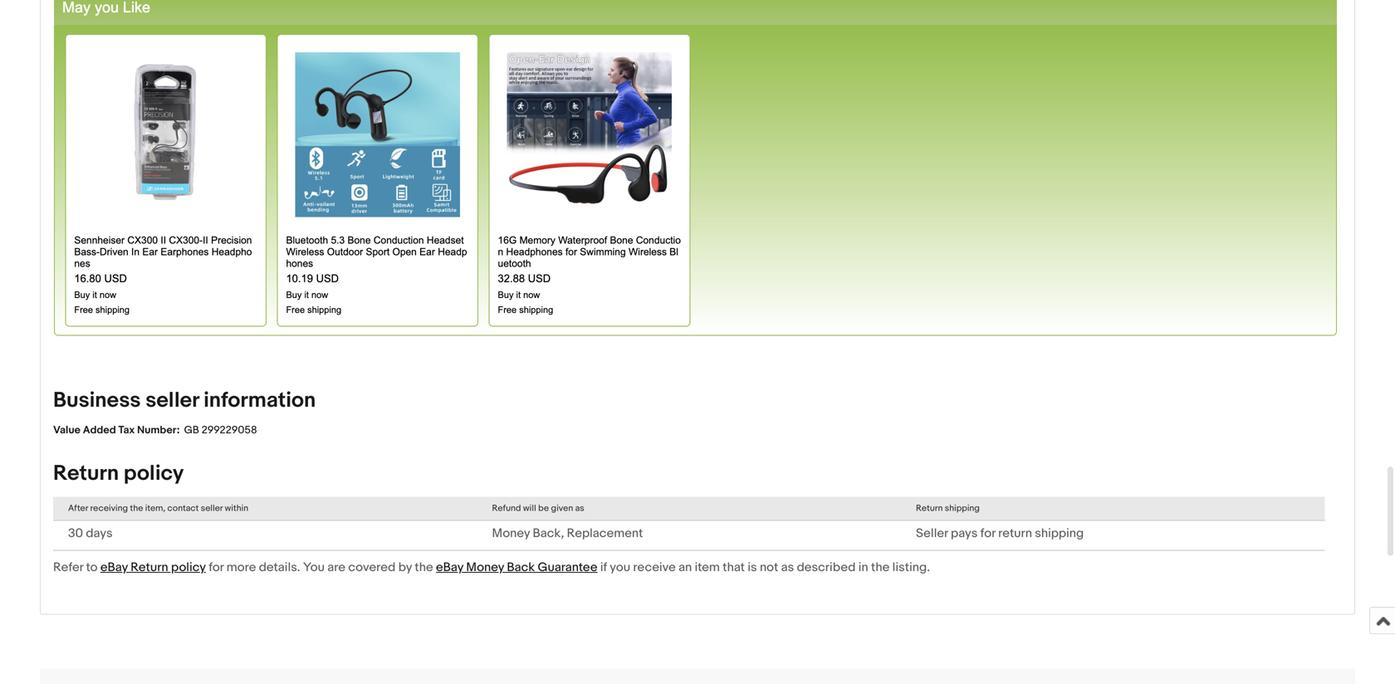 Task type: vqa. For each thing, say whether or not it's contained in the screenshot.
'listing.'
yes



Task type: locate. For each thing, give the bounding box(es) containing it.
seller
[[916, 526, 949, 541]]

0 horizontal spatial for
[[209, 561, 224, 576]]

2 ebay from the left
[[436, 561, 464, 576]]

seller left within
[[201, 503, 223, 514]]

1 horizontal spatial as
[[782, 561, 795, 576]]

shipping up pays
[[945, 503, 980, 514]]

the right in
[[872, 561, 890, 576]]

ebay right by
[[436, 561, 464, 576]]

shipping
[[945, 503, 980, 514], [1036, 526, 1084, 541]]

return right to
[[131, 561, 168, 576]]

are
[[328, 561, 346, 576]]

policy
[[124, 461, 184, 487], [171, 561, 206, 576]]

ebay right to
[[100, 561, 128, 576]]

1 horizontal spatial ebay
[[436, 561, 464, 576]]

after
[[68, 503, 88, 514]]

1 vertical spatial policy
[[171, 561, 206, 576]]

receiving
[[90, 503, 128, 514]]

policy up item,
[[124, 461, 184, 487]]

you
[[303, 561, 325, 576]]

money left back
[[466, 561, 504, 576]]

the right by
[[415, 561, 433, 576]]

0 vertical spatial shipping
[[945, 503, 980, 514]]

refer to ebay return policy for more details. you are covered by the ebay money back guarantee if you receive an item that is not as described in the listing.
[[53, 561, 931, 576]]

return policy
[[53, 461, 184, 487]]

within
[[225, 503, 249, 514]]

0 vertical spatial policy
[[124, 461, 184, 487]]

2 horizontal spatial return
[[916, 503, 943, 514]]

as right not on the right of the page
[[782, 561, 795, 576]]

ebay money back guarantee link
[[436, 561, 598, 576]]

1 vertical spatial as
[[782, 561, 795, 576]]

guarantee
[[538, 561, 598, 576]]

ebay return policy link
[[100, 561, 206, 576]]

0 horizontal spatial the
[[130, 503, 143, 514]]

seller up number:
[[146, 388, 199, 414]]

described
[[797, 561, 856, 576]]

as
[[575, 503, 585, 514], [782, 561, 795, 576]]

shipping right return
[[1036, 526, 1084, 541]]

ebay
[[100, 561, 128, 576], [436, 561, 464, 576]]

money
[[492, 526, 530, 541], [466, 561, 504, 576]]

return up after in the left of the page
[[53, 461, 119, 487]]

for right pays
[[981, 526, 996, 541]]

listing.
[[893, 561, 931, 576]]

1 horizontal spatial shipping
[[1036, 526, 1084, 541]]

0 horizontal spatial ebay
[[100, 561, 128, 576]]

seller
[[146, 388, 199, 414], [201, 503, 223, 514]]

is
[[748, 561, 757, 576]]

the
[[130, 503, 143, 514], [415, 561, 433, 576], [872, 561, 890, 576]]

0 vertical spatial return
[[53, 461, 119, 487]]

money down 'refund'
[[492, 526, 530, 541]]

0 vertical spatial as
[[575, 503, 585, 514]]

0 horizontal spatial as
[[575, 503, 585, 514]]

item,
[[145, 503, 165, 514]]

1 vertical spatial for
[[209, 561, 224, 576]]

the left item,
[[130, 503, 143, 514]]

return up seller
[[916, 503, 943, 514]]

30
[[68, 526, 83, 541]]

in
[[859, 561, 869, 576]]

for left more at the bottom of page
[[209, 561, 224, 576]]

2 vertical spatial return
[[131, 561, 168, 576]]

business
[[53, 388, 141, 414]]

pays
[[951, 526, 978, 541]]

back,
[[533, 526, 564, 541]]

1 vertical spatial return
[[916, 503, 943, 514]]

0 vertical spatial seller
[[146, 388, 199, 414]]

30 days
[[68, 526, 113, 541]]

covered
[[348, 561, 396, 576]]

0 horizontal spatial return
[[53, 461, 119, 487]]

details.
[[259, 561, 300, 576]]

back
[[507, 561, 535, 576]]

1 vertical spatial shipping
[[1036, 526, 1084, 541]]

by
[[399, 561, 412, 576]]

refund
[[492, 503, 521, 514]]

return
[[53, 461, 119, 487], [916, 503, 943, 514], [131, 561, 168, 576]]

1 ebay from the left
[[100, 561, 128, 576]]

for
[[981, 526, 996, 541], [209, 561, 224, 576]]

1 horizontal spatial seller
[[201, 503, 223, 514]]

as right 'given'
[[575, 503, 585, 514]]

policy left more at the bottom of page
[[171, 561, 206, 576]]

1 horizontal spatial for
[[981, 526, 996, 541]]



Task type: describe. For each thing, give the bounding box(es) containing it.
1 horizontal spatial the
[[415, 561, 433, 576]]

2 horizontal spatial the
[[872, 561, 890, 576]]

refund will be given as
[[492, 503, 585, 514]]

after receiving the item, contact seller within
[[68, 503, 249, 514]]

that
[[723, 561, 745, 576]]

0 vertical spatial money
[[492, 526, 530, 541]]

value
[[53, 424, 81, 437]]

information
[[204, 388, 316, 414]]

number:
[[137, 424, 180, 437]]

more
[[227, 561, 256, 576]]

1 horizontal spatial return
[[131, 561, 168, 576]]

money back, replacement
[[492, 526, 643, 541]]

tax
[[118, 424, 135, 437]]

not
[[760, 561, 779, 576]]

return shipping
[[916, 503, 980, 514]]

gb
[[184, 424, 199, 437]]

to
[[86, 561, 98, 576]]

seller pays for return shipping
[[916, 526, 1084, 541]]

if
[[601, 561, 607, 576]]

return for return shipping
[[916, 503, 943, 514]]

contact
[[167, 503, 199, 514]]

0 vertical spatial for
[[981, 526, 996, 541]]

299229058
[[202, 424, 257, 437]]

return
[[999, 526, 1033, 541]]

replacement
[[567, 526, 643, 541]]

refer
[[53, 561, 83, 576]]

item
[[695, 561, 720, 576]]

business seller information
[[53, 388, 316, 414]]

given
[[551, 503, 573, 514]]

0 horizontal spatial shipping
[[945, 503, 980, 514]]

0 horizontal spatial seller
[[146, 388, 199, 414]]

you
[[610, 561, 631, 576]]

be
[[538, 503, 549, 514]]

added
[[83, 424, 116, 437]]

return for return policy
[[53, 461, 119, 487]]

will
[[523, 503, 537, 514]]

1 vertical spatial money
[[466, 561, 504, 576]]

receive
[[633, 561, 676, 576]]

days
[[86, 526, 113, 541]]

1 vertical spatial seller
[[201, 503, 223, 514]]

value added tax number: gb 299229058
[[53, 424, 257, 437]]

an
[[679, 561, 692, 576]]



